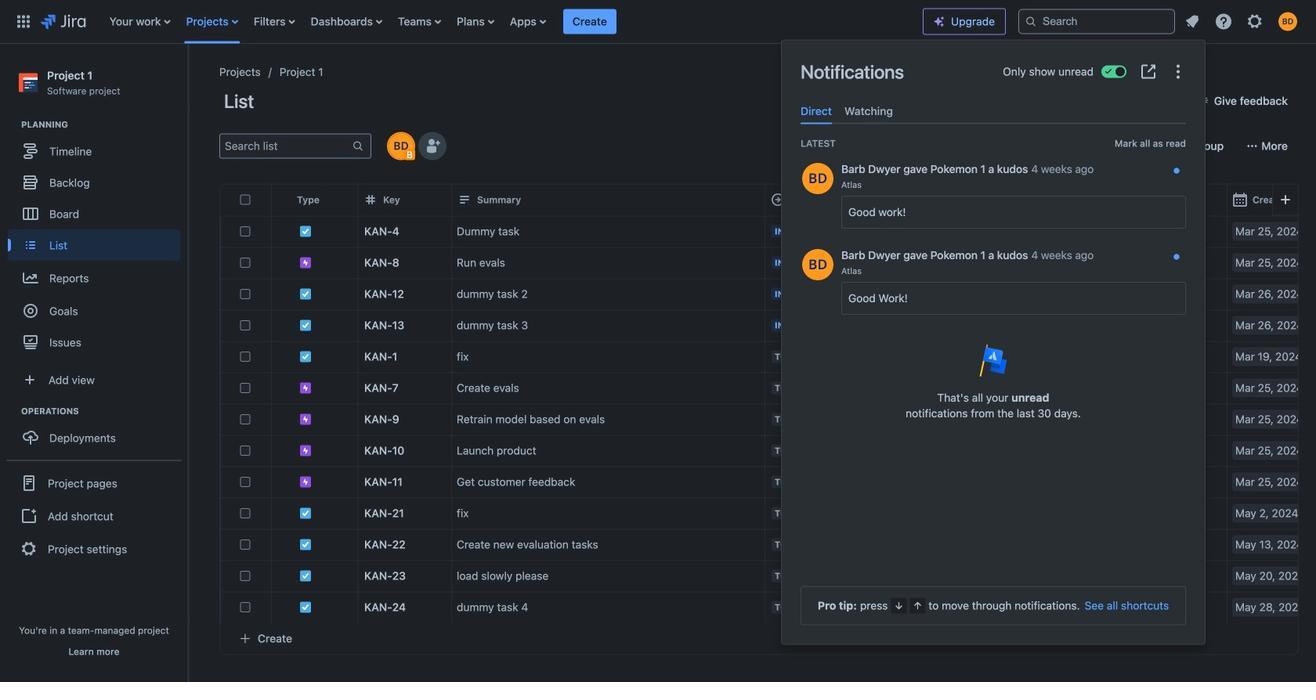 Task type: vqa. For each thing, say whether or not it's contained in the screenshot.
the PLANNING Image
yes



Task type: describe. For each thing, give the bounding box(es) containing it.
arrow down image
[[893, 600, 905, 612]]

operations image
[[2, 402, 21, 421]]

primary element
[[9, 0, 923, 43]]

notifications image
[[1183, 12, 1202, 31]]

5 task image from the top
[[299, 570, 312, 583]]

arrow up image
[[912, 600, 924, 612]]

1 more information about this user image from the top
[[801, 161, 835, 196]]

goal image
[[24, 304, 38, 318]]

1 task image from the top
[[299, 288, 312, 300]]

search image
[[1025, 15, 1038, 28]]

3 epic image from the top
[[299, 476, 312, 488]]

group for planning 'image'
[[8, 118, 187, 363]]

2 epic image from the top
[[299, 445, 312, 457]]

sidebar navigation image
[[171, 63, 205, 94]]

2 task image from the top
[[299, 319, 312, 332]]

group for 'operations' image
[[8, 405, 187, 459]]

help image
[[1215, 12, 1234, 31]]

Search field
[[1019, 9, 1176, 34]]

1 epic image from the top
[[299, 382, 312, 394]]

Search list field
[[220, 135, 352, 157]]

planning image
[[2, 115, 21, 134]]

2 task image from the top
[[299, 539, 312, 551]]

2 more information about this user image from the top
[[801, 248, 835, 282]]

1 epic image from the top
[[299, 256, 312, 269]]



Task type: locate. For each thing, give the bounding box(es) containing it.
2 heading from the top
[[21, 405, 187, 418]]

cell
[[859, 435, 1000, 467], [1000, 435, 1094, 467], [859, 467, 1000, 498], [1000, 467, 1094, 498], [1000, 498, 1094, 529], [1000, 529, 1094, 561]]

0 vertical spatial more information about this user image
[[801, 161, 835, 196]]

list
[[102, 0, 923, 43], [1179, 7, 1307, 36]]

0 vertical spatial task image
[[299, 288, 312, 300]]

task image
[[299, 288, 312, 300], [299, 539, 312, 551]]

heading for group related to planning 'image'
[[21, 118, 187, 131]]

ascending image
[[930, 193, 943, 206]]

0 vertical spatial epic image
[[299, 256, 312, 269]]

6 task image from the top
[[299, 601, 312, 614]]

1 heading from the top
[[21, 118, 187, 131]]

4 task image from the top
[[299, 507, 312, 520]]

your profile and settings image
[[1279, 12, 1298, 31]]

1 vertical spatial task image
[[299, 539, 312, 551]]

1 vertical spatial epic image
[[299, 413, 312, 426]]

1 horizontal spatial list
[[1179, 7, 1307, 36]]

more information about this user image
[[801, 161, 835, 196], [801, 248, 835, 282]]

epic image
[[299, 256, 312, 269], [299, 445, 312, 457]]

table
[[220, 184, 1317, 623]]

0 vertical spatial epic image
[[299, 382, 312, 394]]

sidebar element
[[0, 44, 188, 683]]

3 task image from the top
[[299, 351, 312, 363]]

1 vertical spatial more information about this user image
[[801, 248, 835, 282]]

more image
[[1169, 62, 1188, 81]]

appswitcher icon image
[[14, 12, 33, 31]]

0 horizontal spatial list
[[102, 0, 923, 43]]

0 vertical spatial heading
[[21, 118, 187, 131]]

2 vertical spatial group
[[6, 460, 182, 571]]

1 vertical spatial epic image
[[299, 445, 312, 457]]

heading for group associated with 'operations' image
[[21, 405, 187, 418]]

1 vertical spatial heading
[[21, 405, 187, 418]]

None search field
[[1019, 9, 1176, 34]]

epic image
[[299, 382, 312, 394], [299, 413, 312, 426], [299, 476, 312, 488]]

settings image
[[1246, 12, 1265, 31]]

banner
[[0, 0, 1317, 44]]

1 task image from the top
[[299, 225, 312, 238]]

tab list
[[795, 98, 1193, 124]]

2 epic image from the top
[[299, 413, 312, 426]]

open notifications in a new tab image
[[1140, 62, 1158, 81]]

0 vertical spatial group
[[8, 118, 187, 363]]

2 vertical spatial epic image
[[299, 476, 312, 488]]

dialog
[[782, 40, 1205, 645]]

1 vertical spatial group
[[8, 405, 187, 459]]

jira image
[[41, 12, 86, 31], [41, 12, 86, 31]]

list item
[[563, 0, 617, 43]]

task image
[[299, 225, 312, 238], [299, 319, 312, 332], [299, 351, 312, 363], [299, 507, 312, 520], [299, 570, 312, 583], [299, 601, 312, 614]]

heading
[[21, 118, 187, 131], [21, 405, 187, 418]]

group
[[8, 118, 187, 363], [8, 405, 187, 459], [6, 460, 182, 571]]



